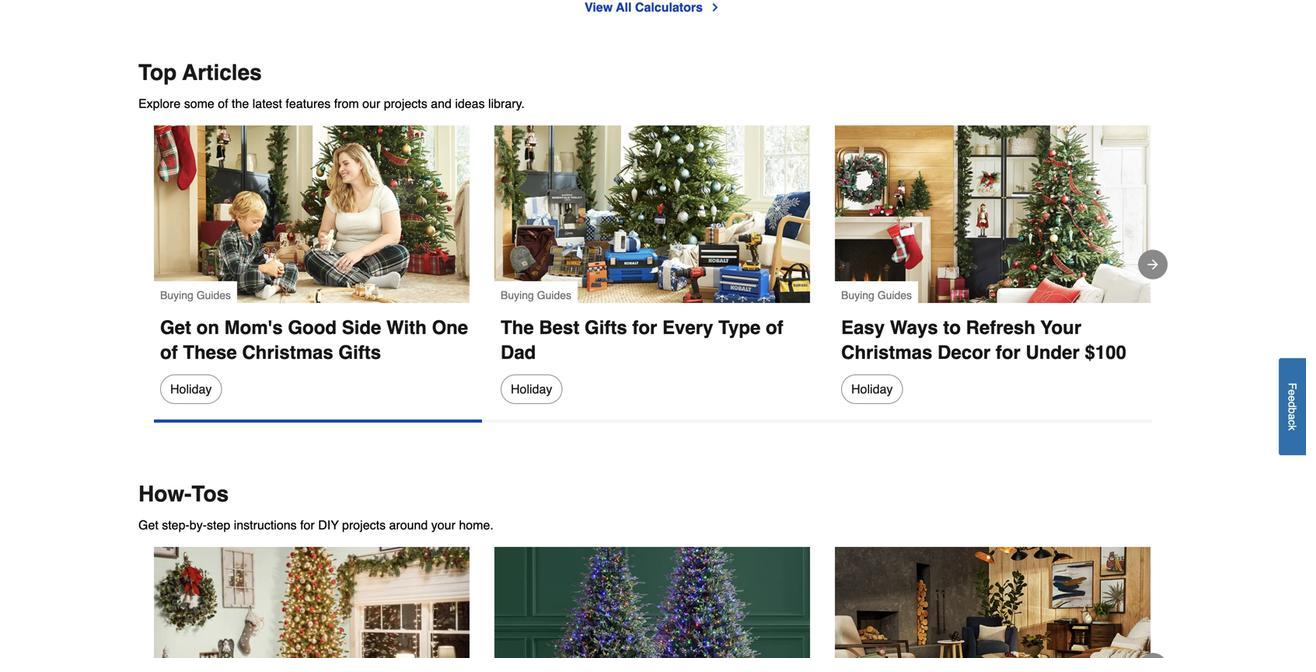 Task type: describe. For each thing, give the bounding box(es) containing it.
articles
[[182, 60, 262, 85]]

easy
[[841, 317, 885, 339]]

type
[[719, 317, 761, 339]]

your
[[1041, 317, 1082, 339]]

holiday for the best gifts for every type of dad
[[511, 382, 552, 397]]

ways
[[890, 317, 938, 339]]

top articles
[[138, 60, 262, 85]]

gifts inside "the best gifts for every type of dad"
[[585, 317, 627, 339]]

how-tos
[[138, 482, 229, 507]]

$100
[[1085, 342, 1127, 364]]

and
[[431, 96, 452, 111]]

easy ways to refresh your christmas decor for under $100
[[841, 317, 1127, 364]]

arrow right image
[[1146, 257, 1161, 273]]

step-
[[162, 518, 190, 533]]

1 e from the top
[[1287, 390, 1299, 396]]

dad
[[501, 342, 536, 364]]

f e e d b a c k
[[1287, 383, 1299, 431]]

side
[[342, 317, 381, 339]]

holiday for easy ways to refresh your christmas decor for under $100
[[852, 382, 893, 397]]

holiday link for easy ways to refresh your christmas decor for under $100
[[841, 375, 903, 404]]

diy
[[318, 518, 339, 533]]

home.
[[459, 518, 494, 533]]

get for get step-by-step instructions for diy projects around your home.
[[138, 518, 158, 533]]

latest
[[253, 96, 282, 111]]

a living room decorated for christmas with a tree, garland, a wreath and stockings. image
[[835, 125, 1151, 310]]

features
[[286, 96, 331, 111]]

get step-by-step instructions for diy projects around your home.
[[138, 518, 494, 533]]

your
[[431, 518, 456, 533]]

our
[[362, 96, 380, 111]]

buying guides for easy
[[841, 289, 912, 302]]

buying guides for the
[[501, 289, 572, 302]]

for inside easy ways to refresh your christmas decor for under $100
[[996, 342, 1021, 364]]

for inside "the best gifts for every type of dad"
[[633, 317, 657, 339]]

get for get on mom's good side with one of these christmas gifts
[[160, 317, 191, 339]]

every
[[663, 317, 713, 339]]

of inside "the best gifts for every type of dad"
[[766, 317, 784, 339]]

how-
[[138, 482, 192, 507]]

d
[[1287, 402, 1299, 408]]

a mom and her young child playing on the floor in front of a decorated christmas tree. image
[[154, 125, 470, 310]]

by-
[[190, 518, 207, 533]]

k
[[1287, 426, 1299, 431]]

c
[[1287, 420, 1299, 426]]

on
[[196, 317, 219, 339]]

guides for on
[[197, 289, 231, 302]]

chevron right image
[[709, 1, 722, 14]]

ideas
[[455, 96, 485, 111]]



Task type: vqa. For each thing, say whether or not it's contained in the screenshot.
Garden
no



Task type: locate. For each thing, give the bounding box(es) containing it.
christmas down good
[[242, 342, 333, 364]]

holiday link down the easy
[[841, 375, 903, 404]]

holiday down the these
[[170, 382, 212, 397]]

1 horizontal spatial christmas
[[841, 342, 933, 364]]

buying for the
[[501, 289, 534, 302]]

get left step-
[[138, 518, 158, 533]]

buying guides for get
[[160, 289, 231, 302]]

1 horizontal spatial holiday link
[[501, 375, 563, 404]]

3 buying guides from the left
[[841, 289, 912, 302]]

1 vertical spatial get
[[138, 518, 158, 533]]

0 vertical spatial of
[[218, 96, 228, 111]]

b
[[1287, 408, 1299, 414]]

mom's
[[224, 317, 283, 339]]

2 horizontal spatial holiday
[[852, 382, 893, 397]]

1 horizontal spatial for
[[633, 317, 657, 339]]

top
[[138, 60, 177, 85]]

1 horizontal spatial buying guides
[[501, 289, 572, 302]]

one
[[432, 317, 468, 339]]

buying guides up the easy
[[841, 289, 912, 302]]

f e e d b a c k button
[[1279, 359, 1306, 456]]

holiday link for get on mom's good side with one of these christmas gifts
[[160, 375, 222, 404]]

of left the in the top of the page
[[218, 96, 228, 111]]

holiday link down dad
[[501, 375, 563, 404]]

guides for ways
[[878, 289, 912, 302]]

library.
[[488, 96, 525, 111]]

2 vertical spatial of
[[160, 342, 178, 364]]

e up d
[[1287, 390, 1299, 396]]

step
[[207, 518, 230, 533]]

buying up the easy
[[841, 289, 875, 302]]

christmas down the easy
[[841, 342, 933, 364]]

christmas inside get on mom's good side with one of these christmas gifts
[[242, 342, 333, 364]]

get left on
[[160, 317, 191, 339]]

0 vertical spatial get
[[160, 317, 191, 339]]

gifts down side
[[339, 342, 381, 364]]

a video showing how to replace a holiday lightbulb and fuse. image
[[495, 547, 810, 659]]

2 horizontal spatial holiday link
[[841, 375, 903, 404]]

buying for easy
[[841, 289, 875, 302]]

0 horizontal spatial holiday
[[170, 382, 212, 397]]

good
[[288, 317, 337, 339]]

1 vertical spatial projects
[[342, 518, 386, 533]]

holiday link down the these
[[160, 375, 222, 404]]

to
[[943, 317, 961, 339]]

e
[[1287, 390, 1299, 396], [1287, 396, 1299, 402]]

2 guides from the left
[[537, 289, 572, 302]]

1 buying guides from the left
[[160, 289, 231, 302]]

1 vertical spatial gifts
[[339, 342, 381, 364]]

from
[[334, 96, 359, 111]]

a
[[1287, 414, 1299, 420]]

holiday for get on mom's good side with one of these christmas gifts
[[170, 382, 212, 397]]

2 horizontal spatial of
[[766, 317, 784, 339]]

0 horizontal spatial get
[[138, 518, 158, 533]]

holiday down dad
[[511, 382, 552, 397]]

projects
[[384, 96, 428, 111], [342, 518, 386, 533]]

of right type
[[766, 317, 784, 339]]

decor
[[938, 342, 991, 364]]

projects right our
[[384, 96, 428, 111]]

of inside get on mom's good side with one of these christmas gifts
[[160, 342, 178, 364]]

buying for get
[[160, 289, 193, 302]]

for left diy
[[300, 518, 315, 533]]

explore some of the latest features from our projects and ideas library.
[[138, 96, 525, 111]]

2 buying guides from the left
[[501, 289, 572, 302]]

a trendy room with a plaster look fireplace surround, wood slat accent wall and a modern chandelier. image
[[835, 547, 1151, 659]]

buying guides up the the
[[501, 289, 572, 302]]

holiday
[[170, 382, 212, 397], [511, 382, 552, 397], [852, 382, 893, 397]]

3 guides from the left
[[878, 289, 912, 302]]

f
[[1287, 383, 1299, 390]]

buying guides
[[160, 289, 231, 302], [501, 289, 572, 302], [841, 289, 912, 302]]

1 horizontal spatial holiday
[[511, 382, 552, 397]]

guides up ways
[[878, 289, 912, 302]]

3 holiday from the left
[[852, 382, 893, 397]]

guides for best
[[537, 289, 572, 302]]

the best gifts for every type of dad
[[501, 317, 789, 364]]

1 vertical spatial for
[[996, 342, 1021, 364]]

0 horizontal spatial christmas
[[242, 342, 333, 364]]

holiday link for the best gifts for every type of dad
[[501, 375, 563, 404]]

for down refresh
[[996, 342, 1021, 364]]

the
[[232, 96, 249, 111]]

some
[[184, 96, 214, 111]]

0 horizontal spatial buying
[[160, 289, 193, 302]]

0 horizontal spatial buying guides
[[160, 289, 231, 302]]

christmas inside easy ways to refresh your christmas decor for under $100
[[841, 342, 933, 364]]

for left every
[[633, 317, 657, 339]]

1 horizontal spatial buying
[[501, 289, 534, 302]]

0 vertical spatial gifts
[[585, 317, 627, 339]]

buying guides up on
[[160, 289, 231, 302]]

2 holiday from the left
[[511, 382, 552, 397]]

guides up best
[[537, 289, 572, 302]]

instructions
[[234, 518, 297, 533]]

2 horizontal spatial buying guides
[[841, 289, 912, 302]]

with
[[387, 317, 427, 339]]

0 horizontal spatial guides
[[197, 289, 231, 302]]

of
[[218, 96, 228, 111], [766, 317, 784, 339], [160, 342, 178, 364]]

of left the these
[[160, 342, 178, 364]]

1 horizontal spatial gifts
[[585, 317, 627, 339]]

1 guides from the left
[[197, 289, 231, 302]]

0 horizontal spatial for
[[300, 518, 315, 533]]

guides
[[197, 289, 231, 302], [537, 289, 572, 302], [878, 289, 912, 302]]

a video about 3 methods to add lights to a christmas tree. image
[[154, 547, 470, 659]]

tos
[[192, 482, 229, 507]]

3 buying from the left
[[841, 289, 875, 302]]

gifts inside get on mom's good side with one of these christmas gifts
[[339, 342, 381, 364]]

holiday link
[[160, 375, 222, 404], [501, 375, 563, 404], [841, 375, 903, 404]]

e up b
[[1287, 396, 1299, 402]]

2 holiday link from the left
[[501, 375, 563, 404]]

1 buying from the left
[[160, 289, 193, 302]]

2 horizontal spatial guides
[[878, 289, 912, 302]]

get
[[160, 317, 191, 339], [138, 518, 158, 533]]

gifts
[[585, 317, 627, 339], [339, 342, 381, 364]]

refresh
[[966, 317, 1036, 339]]

0 horizontal spatial of
[[160, 342, 178, 364]]

1 vertical spatial of
[[766, 317, 784, 339]]

christmas
[[242, 342, 333, 364], [841, 342, 933, 364]]

these
[[183, 342, 237, 364]]

0 vertical spatial for
[[633, 317, 657, 339]]

1 horizontal spatial guides
[[537, 289, 572, 302]]

2 vertical spatial for
[[300, 518, 315, 533]]

under
[[1026, 342, 1080, 364]]

buying
[[160, 289, 193, 302], [501, 289, 534, 302], [841, 289, 875, 302]]

projects right diy
[[342, 518, 386, 533]]

guides up on
[[197, 289, 231, 302]]

0 horizontal spatial gifts
[[339, 342, 381, 364]]

a holiday-ready room with toolboxes arranged as gifts under the christmas tree. image
[[495, 125, 810, 310]]

0 vertical spatial projects
[[384, 96, 428, 111]]

2 christmas from the left
[[841, 342, 933, 364]]

2 buying from the left
[[501, 289, 534, 302]]

holiday down the easy
[[852, 382, 893, 397]]

buying up the these
[[160, 289, 193, 302]]

get inside get on mom's good side with one of these christmas gifts
[[160, 317, 191, 339]]

3 holiday link from the left
[[841, 375, 903, 404]]

1 christmas from the left
[[242, 342, 333, 364]]

2 horizontal spatial for
[[996, 342, 1021, 364]]

buying up the the
[[501, 289, 534, 302]]

explore
[[138, 96, 181, 111]]

for
[[633, 317, 657, 339], [996, 342, 1021, 364], [300, 518, 315, 533]]

scrollbar
[[154, 420, 482, 423]]

1 holiday from the left
[[170, 382, 212, 397]]

get on mom's good side with one of these christmas gifts
[[160, 317, 473, 364]]

the
[[501, 317, 534, 339]]

1 holiday link from the left
[[160, 375, 222, 404]]

2 e from the top
[[1287, 396, 1299, 402]]

gifts right best
[[585, 317, 627, 339]]

0 horizontal spatial holiday link
[[160, 375, 222, 404]]

2 horizontal spatial buying
[[841, 289, 875, 302]]

1 horizontal spatial get
[[160, 317, 191, 339]]

best
[[539, 317, 580, 339]]

1 horizontal spatial of
[[218, 96, 228, 111]]

around
[[389, 518, 428, 533]]



